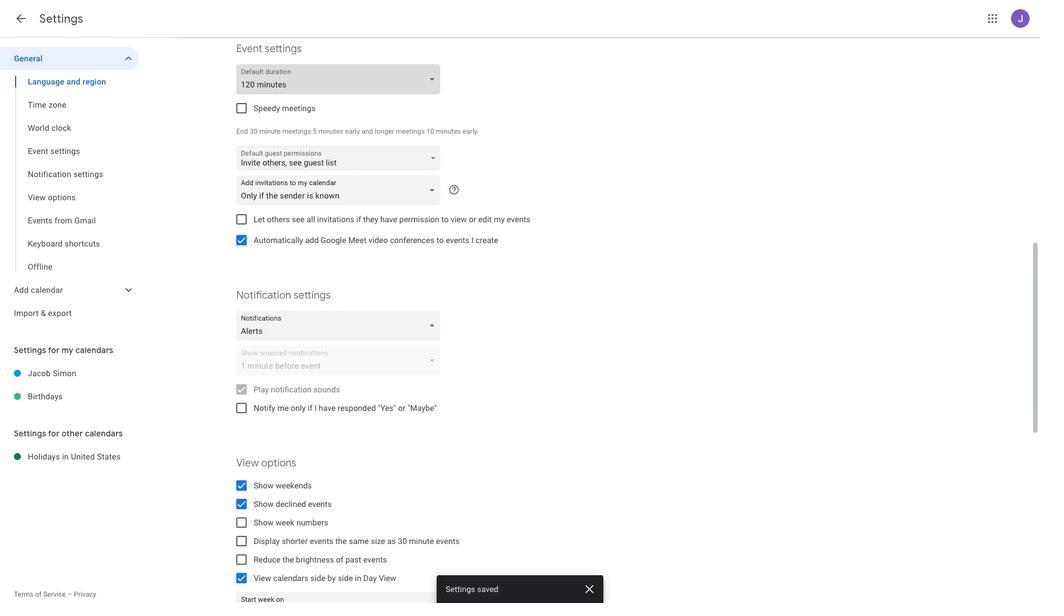 Task type: locate. For each thing, give the bounding box(es) containing it.
1 horizontal spatial of
[[336, 556, 344, 565]]

settings for other calendars
[[14, 429, 123, 439]]

1 for from the top
[[48, 345, 60, 356]]

holidays in united states
[[28, 453, 121, 462]]

2 show from the top
[[254, 500, 274, 509]]

service
[[43, 591, 66, 599]]

only
[[291, 404, 306, 413]]

jacob simon tree item
[[0, 362, 139, 385]]

1 vertical spatial and
[[362, 127, 373, 136]]

have right they
[[381, 215, 398, 224]]

simon
[[53, 369, 76, 378]]

0 vertical spatial of
[[336, 556, 344, 565]]

privacy link
[[74, 591, 96, 599]]

3 show from the top
[[254, 519, 274, 528]]

the left same
[[336, 537, 347, 546]]

0 horizontal spatial early
[[345, 127, 360, 136]]

1 vertical spatial event
[[28, 147, 48, 156]]

show up display
[[254, 519, 274, 528]]

my up jacob simon tree item
[[62, 345, 73, 356]]

1 horizontal spatial notification
[[236, 289, 291, 303]]

0 horizontal spatial guest
[[265, 150, 282, 158]]

0 horizontal spatial i
[[315, 404, 317, 413]]

for left other
[[48, 429, 60, 439]]

1 horizontal spatial options
[[261, 457, 297, 471]]

1 vertical spatial minute
[[409, 537, 434, 546]]

events from gmail
[[28, 216, 96, 225]]

0 vertical spatial if
[[357, 215, 361, 224]]

30 right as
[[398, 537, 407, 546]]

0 vertical spatial event settings
[[236, 42, 302, 56]]

0 horizontal spatial options
[[48, 193, 76, 202]]

minute right as
[[409, 537, 434, 546]]

if right only
[[308, 404, 313, 413]]

2 for from the top
[[48, 429, 60, 439]]

time zone
[[28, 100, 66, 110]]

1 horizontal spatial i
[[472, 236, 474, 245]]

meetings up '5'
[[282, 104, 316, 113]]

see down the permissions
[[289, 158, 302, 167]]

jacob simon
[[28, 369, 76, 378]]

0 vertical spatial have
[[381, 215, 398, 224]]

settings for settings for other calendars
[[14, 429, 46, 439]]

side right by
[[338, 574, 353, 584]]

0 horizontal spatial minutes
[[319, 127, 344, 136]]

1 vertical spatial notification
[[236, 289, 291, 303]]

30 right end
[[250, 127, 258, 136]]

1 horizontal spatial event
[[236, 42, 262, 56]]

or left edit
[[469, 215, 477, 224]]

holidays in united states link
[[28, 446, 139, 469]]

calendar
[[31, 286, 63, 295]]

or right "yes"
[[398, 404, 406, 413]]

0 horizontal spatial notification
[[28, 170, 71, 179]]

responded
[[338, 404, 376, 413]]

0 vertical spatial the
[[336, 537, 347, 546]]

1 horizontal spatial 30
[[398, 537, 407, 546]]

all
[[307, 215, 315, 224]]

0 vertical spatial my
[[494, 215, 505, 224]]

0 horizontal spatial if
[[308, 404, 313, 413]]

settings for settings for my calendars
[[14, 345, 46, 356]]

holidays in united states tree item
[[0, 446, 139, 469]]

guest up "others,"
[[265, 150, 282, 158]]

list
[[326, 158, 337, 167]]

general tree item
[[0, 47, 139, 70]]

automatically
[[254, 236, 303, 245]]

1 horizontal spatial view options
[[236, 457, 297, 471]]

2 early from the left
[[463, 127, 478, 136]]

calendars for settings for my calendars
[[75, 345, 113, 356]]

minute down speedy
[[259, 127, 281, 136]]

minute
[[259, 127, 281, 136], [409, 537, 434, 546]]

0 vertical spatial see
[[289, 158, 302, 167]]

tree
[[0, 47, 139, 325]]

brightness
[[296, 556, 334, 565]]

end
[[236, 127, 248, 136]]

and left region
[[67, 77, 80, 86]]

and left longer
[[362, 127, 373, 136]]

1 horizontal spatial in
[[355, 574, 362, 584]]

to right conferences
[[437, 236, 444, 245]]

of
[[336, 556, 344, 565], [35, 591, 42, 599]]

view
[[451, 215, 467, 224]]

holidays
[[28, 453, 60, 462]]

0 horizontal spatial have
[[319, 404, 336, 413]]

in
[[62, 453, 69, 462], [355, 574, 362, 584]]

1 horizontal spatial if
[[357, 215, 361, 224]]

1 horizontal spatial or
[[469, 215, 477, 224]]

let others see all invitations if they have permission to view or edit my events
[[254, 215, 531, 224]]

1 horizontal spatial early
[[463, 127, 478, 136]]

1 horizontal spatial minutes
[[436, 127, 461, 136]]

for for other
[[48, 429, 60, 439]]

guest
[[265, 150, 282, 158], [304, 158, 324, 167]]

i left create
[[472, 236, 474, 245]]

in inside tree item
[[62, 453, 69, 462]]

event settings inside group
[[28, 147, 80, 156]]

to left view
[[442, 215, 449, 224]]

settings up holidays
[[14, 429, 46, 439]]

view options up show weekends
[[236, 457, 297, 471]]

1 vertical spatial event settings
[[28, 147, 80, 156]]

for for my
[[48, 345, 60, 356]]

events down size
[[363, 556, 387, 565]]

view up events
[[28, 193, 46, 202]]

0 vertical spatial notification settings
[[28, 170, 103, 179]]

others,
[[263, 158, 287, 167]]

and inside group
[[67, 77, 80, 86]]

0 horizontal spatial 30
[[250, 127, 258, 136]]

side left by
[[311, 574, 326, 584]]

options up events from gmail
[[48, 193, 76, 202]]

same
[[349, 537, 369, 546]]

calendars up states
[[85, 429, 123, 439]]

1 horizontal spatial notification settings
[[236, 289, 331, 303]]

1 vertical spatial of
[[35, 591, 42, 599]]

group containing language and region
[[0, 70, 139, 279]]

if
[[357, 215, 361, 224], [308, 404, 313, 413]]

for up 'jacob simon'
[[48, 345, 60, 356]]

notification down the automatically
[[236, 289, 291, 303]]

0 horizontal spatial event
[[28, 147, 48, 156]]

1 vertical spatial calendars
[[85, 429, 123, 439]]

notification down world clock
[[28, 170, 71, 179]]

0 horizontal spatial notification settings
[[28, 170, 103, 179]]

0 horizontal spatial view options
[[28, 193, 76, 202]]

early up invite others, see guest list dropdown button
[[345, 127, 360, 136]]

1 vertical spatial show
[[254, 500, 274, 509]]

settings up jacob
[[14, 345, 46, 356]]

notify
[[254, 404, 276, 413]]

other
[[62, 429, 83, 439]]

of left past
[[336, 556, 344, 565]]

in left day
[[355, 574, 362, 584]]

the down shorter
[[283, 556, 294, 565]]

settings left the saved
[[446, 585, 476, 595]]

invite
[[241, 158, 261, 167]]

options
[[48, 193, 76, 202], [261, 457, 297, 471]]

view options
[[28, 193, 76, 202], [236, 457, 297, 471]]

settings for settings saved
[[446, 585, 476, 595]]

show left "weekends"
[[254, 482, 274, 491]]

1 horizontal spatial my
[[494, 215, 505, 224]]

birthdays tree item
[[0, 385, 139, 409]]

0 horizontal spatial side
[[311, 574, 326, 584]]

1 horizontal spatial have
[[381, 215, 398, 224]]

add calendar
[[14, 286, 63, 295]]

view options up events from gmail
[[28, 193, 76, 202]]

saved
[[478, 585, 499, 595]]

0 vertical spatial view options
[[28, 193, 76, 202]]

0 vertical spatial for
[[48, 345, 60, 356]]

past
[[346, 556, 361, 565]]

options up show weekends
[[261, 457, 297, 471]]

offline
[[28, 263, 53, 272]]

language and region
[[28, 77, 106, 86]]

1 vertical spatial the
[[283, 556, 294, 565]]

my right edit
[[494, 215, 505, 224]]

0 vertical spatial and
[[67, 77, 80, 86]]

0 horizontal spatial event settings
[[28, 147, 80, 156]]

calendars
[[75, 345, 113, 356], [85, 429, 123, 439], [273, 574, 309, 584]]

meet
[[349, 236, 367, 245]]

by
[[328, 574, 336, 584]]

1 show from the top
[[254, 482, 274, 491]]

my
[[494, 215, 505, 224], [62, 345, 73, 356]]

of right terms
[[35, 591, 42, 599]]

speedy meetings
[[254, 104, 316, 113]]

0 vertical spatial or
[[469, 215, 477, 224]]

i right only
[[315, 404, 317, 413]]

1 horizontal spatial and
[[362, 127, 373, 136]]

group
[[0, 70, 139, 279]]

events down view
[[446, 236, 470, 245]]

keyboard
[[28, 239, 63, 249]]

settings right "go back" image
[[39, 12, 83, 26]]

1 vertical spatial for
[[48, 429, 60, 439]]

&
[[41, 309, 46, 318]]

2 vertical spatial show
[[254, 519, 274, 528]]

day
[[364, 574, 377, 584]]

and
[[67, 77, 80, 86], [362, 127, 373, 136]]

minutes right '5'
[[319, 127, 344, 136]]

or
[[469, 215, 477, 224], [398, 404, 406, 413]]

calendars down reduce
[[273, 574, 309, 584]]

numbers
[[297, 519, 328, 528]]

1 horizontal spatial side
[[338, 574, 353, 584]]

add
[[14, 286, 29, 295]]

1 vertical spatial i
[[315, 404, 317, 413]]

meetings
[[282, 104, 316, 113], [283, 127, 311, 136], [396, 127, 425, 136]]

have down sounds
[[319, 404, 336, 413]]

notify me only if i have responded "yes" or "maybe"
[[254, 404, 437, 413]]

0 vertical spatial calendars
[[75, 345, 113, 356]]

the
[[336, 537, 347, 546], [283, 556, 294, 565]]

early
[[345, 127, 360, 136], [463, 127, 478, 136]]

minutes right 10
[[436, 127, 461, 136]]

show down show weekends
[[254, 500, 274, 509]]

notification settings up from
[[28, 170, 103, 179]]

see left all
[[292, 215, 305, 224]]

0 vertical spatial 30
[[250, 127, 258, 136]]

minutes
[[319, 127, 344, 136], [436, 127, 461, 136]]

0 horizontal spatial or
[[398, 404, 406, 413]]

show for show declined events
[[254, 500, 274, 509]]

events
[[28, 216, 53, 225]]

0 vertical spatial in
[[62, 453, 69, 462]]

2 side from the left
[[338, 574, 353, 584]]

event settings
[[236, 42, 302, 56], [28, 147, 80, 156]]

0 vertical spatial notification
[[28, 170, 71, 179]]

0 horizontal spatial in
[[62, 453, 69, 462]]

go back image
[[14, 12, 28, 25]]

guest down the permissions
[[304, 158, 324, 167]]

if left they
[[357, 215, 361, 224]]

1 horizontal spatial guest
[[304, 158, 324, 167]]

None field
[[236, 64, 445, 94], [236, 176, 445, 206], [236, 311, 445, 341], [236, 64, 445, 94], [236, 176, 445, 206], [236, 311, 445, 341]]

see
[[289, 158, 302, 167], [292, 215, 305, 224]]

events
[[507, 215, 531, 224], [446, 236, 470, 245], [308, 500, 332, 509], [310, 537, 334, 546], [436, 537, 460, 546], [363, 556, 387, 565]]

0 vertical spatial show
[[254, 482, 274, 491]]

0 horizontal spatial and
[[67, 77, 80, 86]]

early right 10
[[463, 127, 478, 136]]

calendars for settings for other calendars
[[85, 429, 123, 439]]

1 vertical spatial notification settings
[[236, 289, 331, 303]]

0 vertical spatial minute
[[259, 127, 281, 136]]

0 horizontal spatial my
[[62, 345, 73, 356]]

1 horizontal spatial minute
[[409, 537, 434, 546]]

0 vertical spatial options
[[48, 193, 76, 202]]

calendars up jacob simon tree item
[[75, 345, 113, 356]]

events right edit
[[507, 215, 531, 224]]

0 vertical spatial to
[[442, 215, 449, 224]]

import & export
[[14, 309, 72, 318]]

"maybe"
[[408, 404, 437, 413]]

view options inside group
[[28, 193, 76, 202]]

notification settings down the automatically
[[236, 289, 331, 303]]

shorter
[[282, 537, 308, 546]]

play
[[254, 385, 269, 395]]

1 vertical spatial 30
[[398, 537, 407, 546]]

for
[[48, 345, 60, 356], [48, 429, 60, 439]]

week
[[276, 519, 295, 528]]

1 vertical spatial guest
[[304, 158, 324, 167]]

1 vertical spatial have
[[319, 404, 336, 413]]

world clock
[[28, 123, 71, 133]]

in left united
[[62, 453, 69, 462]]

conferences
[[390, 236, 435, 245]]

1 vertical spatial or
[[398, 404, 406, 413]]



Task type: vqa. For each thing, say whether or not it's contained in the screenshot.
Settings related to Settings saved
yes



Task type: describe. For each thing, give the bounding box(es) containing it.
show for show weekends
[[254, 482, 274, 491]]

import
[[14, 309, 39, 318]]

settings saved
[[446, 585, 499, 595]]

events up reduce the brightness of past events at the left of the page
[[310, 537, 334, 546]]

show week numbers
[[254, 519, 328, 528]]

1 horizontal spatial the
[[336, 537, 347, 546]]

video
[[369, 236, 388, 245]]

reduce
[[254, 556, 281, 565]]

view right day
[[379, 574, 397, 584]]

create
[[476, 236, 499, 245]]

0 vertical spatial guest
[[265, 150, 282, 158]]

event inside group
[[28, 147, 48, 156]]

0 vertical spatial i
[[472, 236, 474, 245]]

me
[[278, 404, 289, 413]]

zone
[[49, 100, 66, 110]]

meetings left 10
[[396, 127, 425, 136]]

terms of service link
[[14, 591, 66, 599]]

terms of service – privacy
[[14, 591, 96, 599]]

they
[[363, 215, 379, 224]]

default guest permissions invite others, see guest list
[[241, 150, 337, 167]]

google
[[321, 236, 347, 245]]

0 horizontal spatial of
[[35, 591, 42, 599]]

view inside group
[[28, 193, 46, 202]]

clock
[[52, 123, 71, 133]]

speedy
[[254, 104, 280, 113]]

1 early from the left
[[345, 127, 360, 136]]

as
[[388, 537, 396, 546]]

show declined events
[[254, 500, 332, 509]]

jacob
[[28, 369, 51, 378]]

sounds
[[314, 385, 340, 395]]

reduce the brightness of past events
[[254, 556, 387, 565]]

meetings left '5'
[[283, 127, 311, 136]]

1 vertical spatial in
[[355, 574, 362, 584]]

events up the 'numbers'
[[308, 500, 332, 509]]

1 vertical spatial options
[[261, 457, 297, 471]]

declined
[[276, 500, 306, 509]]

settings for my calendars tree
[[0, 362, 139, 409]]

see inside default guest permissions invite others, see guest list
[[289, 158, 302, 167]]

invite others, see guest list button
[[236, 146, 440, 174]]

5
[[313, 127, 317, 136]]

shortcuts
[[65, 239, 100, 249]]

10
[[427, 127, 435, 136]]

birthdays
[[28, 392, 63, 402]]

size
[[371, 537, 386, 546]]

events up settings saved
[[436, 537, 460, 546]]

birthdays link
[[28, 385, 139, 409]]

notification settings inside group
[[28, 170, 103, 179]]

settings for settings
[[39, 12, 83, 26]]

world
[[28, 123, 49, 133]]

0 horizontal spatial the
[[283, 556, 294, 565]]

terms
[[14, 591, 33, 599]]

view down reduce
[[254, 574, 271, 584]]

1 vertical spatial if
[[308, 404, 313, 413]]

tree containing general
[[0, 47, 139, 325]]

view up show weekends
[[236, 457, 259, 471]]

default
[[241, 150, 263, 158]]

options inside group
[[48, 193, 76, 202]]

gmail
[[74, 216, 96, 225]]

notification
[[271, 385, 312, 395]]

play notification sounds
[[254, 385, 340, 395]]

add
[[305, 236, 319, 245]]

let
[[254, 215, 265, 224]]

–
[[68, 591, 72, 599]]

settings for my calendars
[[14, 345, 113, 356]]

weekends
[[276, 482, 312, 491]]

invitations
[[317, 215, 355, 224]]

2 vertical spatial calendars
[[273, 574, 309, 584]]

permissions
[[284, 150, 322, 158]]

notification inside group
[[28, 170, 71, 179]]

language
[[28, 77, 64, 86]]

display
[[254, 537, 280, 546]]

1 vertical spatial my
[[62, 345, 73, 356]]

1 vertical spatial to
[[437, 236, 444, 245]]

region
[[83, 77, 106, 86]]

from
[[55, 216, 72, 225]]

others
[[267, 215, 290, 224]]

1 horizontal spatial event settings
[[236, 42, 302, 56]]

longer
[[375, 127, 395, 136]]

states
[[97, 453, 121, 462]]

time
[[28, 100, 47, 110]]

show weekends
[[254, 482, 312, 491]]

privacy
[[74, 591, 96, 599]]

end 30 minute meetings 5 minutes early and longer meetings 10 minutes early
[[236, 127, 478, 136]]

keyboard shortcuts
[[28, 239, 100, 249]]

0 horizontal spatial minute
[[259, 127, 281, 136]]

united
[[71, 453, 95, 462]]

2 minutes from the left
[[436, 127, 461, 136]]

1 vertical spatial view options
[[236, 457, 297, 471]]

0 vertical spatial event
[[236, 42, 262, 56]]

settings heading
[[39, 12, 83, 26]]

show for show week numbers
[[254, 519, 274, 528]]

1 minutes from the left
[[319, 127, 344, 136]]

1 side from the left
[[311, 574, 326, 584]]

"yes"
[[378, 404, 396, 413]]

1 vertical spatial see
[[292, 215, 305, 224]]

permission
[[400, 215, 440, 224]]

export
[[48, 309, 72, 318]]

display shorter events the same size as 30 minute events
[[254, 537, 460, 546]]



